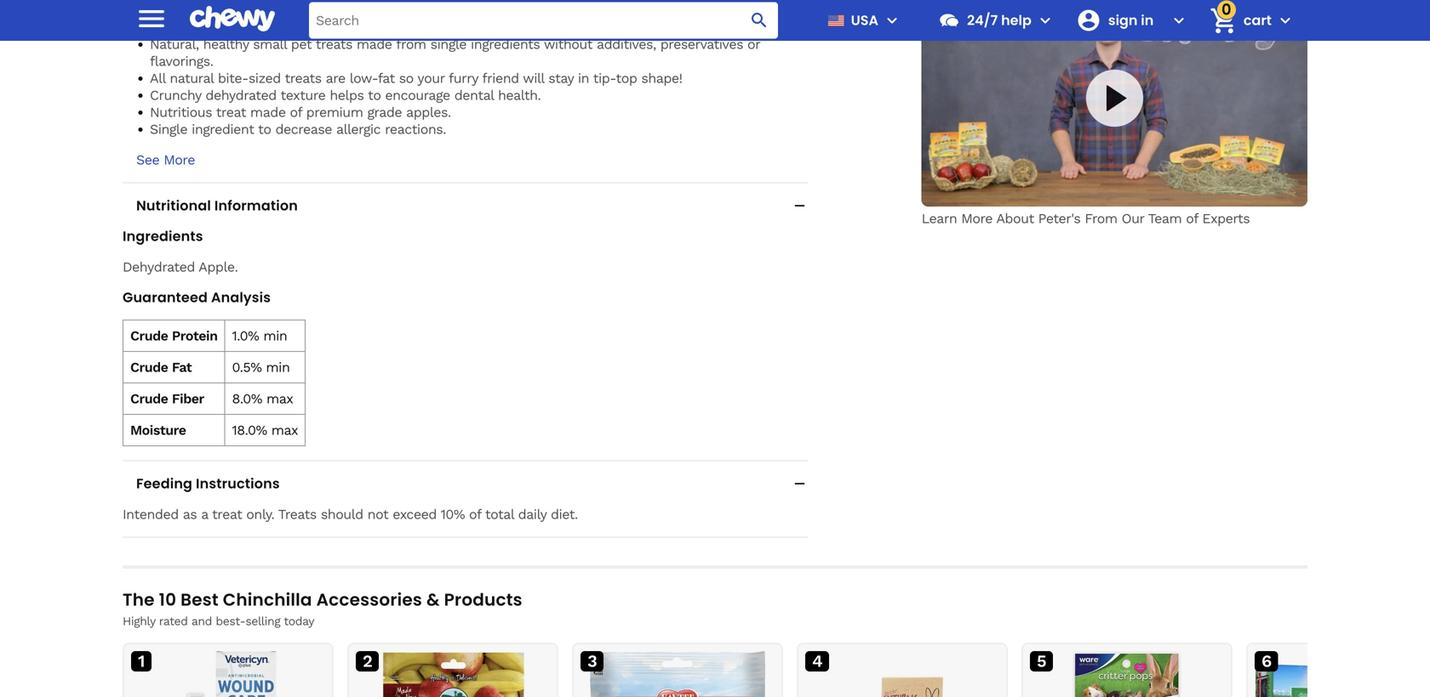 Task type: vqa. For each thing, say whether or not it's contained in the screenshot.
Delete Search icon
no



Task type: locate. For each thing, give the bounding box(es) containing it.
made down dehydrated
[[250, 104, 286, 120]]

1 horizontal spatial more
[[961, 211, 993, 227]]

sign
[[1108, 11, 1138, 30]]

analysis
[[211, 288, 271, 307]]

of right 10%
[[469, 507, 481, 523]]

guaranteed analysis
[[123, 288, 271, 307]]

account menu image
[[1169, 10, 1189, 31]]

max right "8.0%"
[[266, 391, 293, 407]]

dehydrated
[[123, 259, 195, 275]]

total
[[485, 507, 514, 523]]

products
[[444, 589, 522, 612]]

min for 1.0% min
[[263, 328, 287, 344]]

0 vertical spatial to
[[368, 87, 381, 103]]

10%
[[441, 507, 465, 523]]

natural
[[170, 70, 214, 86]]

decrease
[[275, 121, 332, 137]]

allergic
[[336, 121, 381, 137]]

natural, healthy small pet treats made from single ingredients without additives, preservatives or flavorings. all natural bite-sized treats are low-fat so your furry friend will stay in tip-top shape! crunchy dehydrated texture helps to encourage dental health. nutritious treat made of premium grade apples. single ingredient to decrease allergic reactions.
[[150, 36, 760, 137]]

reactions.
[[385, 121, 446, 137]]

treats up texture
[[285, 70, 321, 86]]

chinchilla
[[223, 589, 312, 612]]

crude up moisture
[[130, 391, 168, 407]]

kaytee baked apple timothy biscuit small animal treats, 4-oz bag image
[[581, 652, 775, 698]]

feeding instructions image
[[791, 476, 808, 493]]

without
[[544, 36, 592, 52]]

0 horizontal spatial made
[[250, 104, 286, 120]]

list
[[123, 644, 1430, 698]]

of inside natural, healthy small pet treats made from single ingredients without additives, preservatives or flavorings. all natural bite-sized treats are low-fat so your furry friend will stay in tip-top shape! crunchy dehydrated texture helps to encourage dental health. nutritious treat made of premium grade apples. single ingredient to decrease allergic reactions.
[[290, 104, 302, 120]]

treats right pet
[[316, 36, 352, 52]]

treat up ingredient
[[216, 104, 246, 120]]

made up the low-
[[357, 36, 392, 52]]

small
[[253, 36, 287, 52]]

max
[[266, 391, 293, 407], [271, 423, 298, 439]]

0 horizontal spatial to
[[258, 121, 271, 137]]

the
[[123, 589, 155, 612]]

2 horizontal spatial of
[[1186, 211, 1198, 227]]

treat
[[216, 104, 246, 120], [212, 507, 242, 523]]

should
[[321, 507, 363, 523]]

not
[[367, 507, 388, 523]]

see
[[136, 152, 159, 168]]

grade
[[367, 104, 402, 120]]

in
[[1141, 11, 1154, 30]]

to left decrease
[[258, 121, 271, 137]]

2 vertical spatial crude
[[130, 391, 168, 407]]

helps
[[330, 87, 364, 103]]

daily
[[518, 507, 546, 523]]

learn more about peter's from our team of experts
[[922, 211, 1250, 227]]

0 vertical spatial treat
[[216, 104, 246, 120]]

to
[[368, 87, 381, 103], [258, 121, 271, 137]]

crude
[[130, 328, 168, 344], [130, 360, 168, 376], [130, 391, 168, 407]]

additives,
[[597, 36, 656, 52]]

dehydrated apple.
[[123, 259, 238, 275]]

2 crude from the top
[[130, 360, 168, 376]]

dehydrated
[[205, 87, 277, 103]]

of down texture
[[290, 104, 302, 120]]

intended as a treat only. treats should not exceed 10% of total daily diet.
[[123, 507, 578, 523]]

ware critter pops small animal fun chew treats, large image
[[1030, 652, 1224, 698]]

to up grade
[[368, 87, 381, 103]]

1 vertical spatial to
[[258, 121, 271, 137]]

more right see
[[164, 152, 195, 168]]

1.0% min
[[232, 328, 287, 344]]

min right 0.5%
[[266, 360, 290, 376]]

highly
[[123, 615, 155, 629]]

or
[[747, 36, 760, 52]]

0 horizontal spatial more
[[164, 152, 195, 168]]

rated
[[159, 615, 188, 629]]

1 vertical spatial made
[[250, 104, 286, 120]]

1 horizontal spatial to
[[368, 87, 381, 103]]

from
[[396, 36, 426, 52]]

apple.
[[199, 259, 238, 275]]

crude for crude fat
[[130, 360, 168, 376]]

accessories
[[316, 589, 422, 612]]

encourage
[[385, 87, 450, 103]]

min right 1.0%
[[263, 328, 287, 344]]

exceed
[[393, 507, 437, 523]]

0 vertical spatial treats
[[316, 36, 352, 52]]

crude up crude fat
[[130, 328, 168, 344]]

crude fat
[[130, 360, 192, 376]]

1 vertical spatial crude
[[130, 360, 168, 376]]

0 vertical spatial crude
[[130, 328, 168, 344]]

crude protein
[[130, 328, 218, 344]]

protein
[[172, 328, 218, 344]]

0 horizontal spatial of
[[290, 104, 302, 120]]

dental
[[454, 87, 494, 103]]

more right learn
[[961, 211, 993, 227]]

24/7 help
[[967, 11, 1032, 30]]

24/7
[[967, 11, 998, 30]]

crunchy
[[150, 87, 201, 103]]

guaranteed
[[123, 288, 208, 307]]

2 vertical spatial of
[[469, 507, 481, 523]]

crude fiber
[[130, 391, 204, 407]]

1 crude from the top
[[130, 328, 168, 344]]

&
[[426, 589, 440, 612]]

0 vertical spatial of
[[290, 104, 302, 120]]

1 vertical spatial min
[[266, 360, 290, 376]]

flavorings.
[[150, 53, 213, 69]]

1 horizontal spatial of
[[469, 507, 481, 523]]

max right the 18.0%
[[271, 423, 298, 439]]

of right team
[[1186, 211, 1198, 227]]

made
[[357, 36, 392, 52], [250, 104, 286, 120]]

friend
[[482, 70, 519, 86]]

0 vertical spatial more
[[164, 152, 195, 168]]

apples.
[[406, 104, 451, 120]]

ingredients
[[471, 36, 540, 52]]

so
[[399, 70, 413, 86]]

3 crude from the top
[[130, 391, 168, 407]]

team
[[1148, 211, 1182, 227]]

2
[[363, 652, 372, 672]]

pet
[[291, 36, 312, 52]]

8.0% max
[[232, 391, 293, 407]]

treat right a
[[212, 507, 242, 523]]

0 vertical spatial made
[[357, 36, 392, 52]]

0 vertical spatial min
[[263, 328, 287, 344]]

usa
[[851, 11, 878, 30]]

nutritional information
[[136, 196, 298, 215]]

small pet select second cut timothy hay small animal food, 12-lb box image
[[1255, 652, 1430, 698]]

1 vertical spatial of
[[1186, 211, 1198, 227]]

0 vertical spatial max
[[266, 391, 293, 407]]

cart
[[1243, 11, 1272, 30]]

information
[[214, 196, 298, 215]]

crude left fat
[[130, 360, 168, 376]]

best
[[181, 589, 219, 612]]

0.5%
[[232, 360, 262, 376]]

chewy support image
[[938, 9, 960, 31]]

1 vertical spatial more
[[961, 211, 993, 227]]

fat
[[172, 360, 192, 376]]

health.
[[498, 87, 541, 103]]

1 vertical spatial max
[[271, 423, 298, 439]]

only.
[[246, 507, 274, 523]]



Task type: describe. For each thing, give the bounding box(es) containing it.
top
[[616, 70, 637, 86]]

items image
[[1208, 6, 1238, 36]]

menu image
[[134, 1, 169, 36]]

the 10 best chinchilla accessories & products highly rated and best-selling today
[[123, 589, 522, 629]]

menu image
[[882, 10, 902, 31]]

min for 0.5% min
[[266, 360, 290, 376]]

details
[[136, 4, 185, 23]]

crude for crude fiber
[[130, 391, 168, 407]]

preservatives
[[660, 36, 743, 52]]

1.0%
[[232, 328, 259, 344]]

today
[[284, 615, 314, 629]]

24/7 help link
[[931, 0, 1032, 41]]

8.0%
[[232, 391, 262, 407]]

feeding
[[136, 475, 192, 494]]

sign in
[[1108, 11, 1154, 30]]

intended
[[123, 507, 179, 523]]

bite-
[[218, 70, 248, 86]]

18.0%
[[232, 423, 267, 439]]

crude for crude protein
[[130, 328, 168, 344]]

diet.
[[551, 507, 578, 523]]

6
[[1261, 652, 1271, 672]]

single
[[430, 36, 466, 52]]

all
[[150, 70, 165, 86]]

4
[[812, 652, 822, 672]]

experts
[[1202, 211, 1250, 227]]

max for 18.0% max
[[271, 423, 298, 439]]

1 vertical spatial treats
[[285, 70, 321, 86]]

and
[[191, 615, 212, 629]]

naturals by rosewood trio of fun balls small pet toy, 3 count image
[[805, 652, 999, 698]]

sign in link
[[1069, 0, 1165, 41]]

Product search field
[[309, 2, 778, 39]]

more for see
[[164, 152, 195, 168]]

nutritional information image
[[791, 197, 808, 215]]

help
[[1001, 11, 1032, 30]]

0.5% min
[[232, 360, 290, 376]]

low-
[[350, 70, 378, 86]]

premium
[[306, 104, 363, 120]]

shape!
[[641, 70, 682, 86]]

moisture
[[130, 423, 186, 439]]

cart link
[[1203, 0, 1272, 41]]

your
[[417, 70, 445, 86]]

in
[[578, 70, 589, 86]]

1 horizontal spatial made
[[357, 36, 392, 52]]

max for 8.0% max
[[266, 391, 293, 407]]

nutritious
[[150, 104, 212, 120]]

list containing 1
[[123, 644, 1430, 698]]

oxbow simple rewards oven baked with apple & banana small animal treats, 3-oz bag image
[[356, 652, 550, 698]]

will
[[523, 70, 544, 86]]

texture
[[280, 87, 325, 103]]

ingredients
[[123, 227, 203, 246]]

fiber
[[172, 391, 204, 407]]

1 vertical spatial treat
[[212, 507, 242, 523]]

submit search image
[[749, 10, 769, 31]]

a
[[201, 507, 208, 523]]

as
[[183, 507, 197, 523]]

Search text field
[[309, 2, 778, 39]]

instructions
[[196, 475, 280, 494]]

treats
[[278, 507, 317, 523]]

ingredient
[[192, 121, 254, 137]]

learn
[[922, 211, 957, 227]]

usa button
[[821, 0, 902, 41]]

feeding instructions
[[136, 475, 280, 494]]

3
[[587, 652, 597, 672]]

furry
[[449, 70, 478, 86]]

help menu image
[[1035, 10, 1055, 31]]

tip-
[[593, 70, 616, 86]]

fat
[[378, 70, 395, 86]]

vetericyn plus antimicrobial wound care spray for dogs, cats, horses, birds & small pets, 3-oz bottle image
[[131, 652, 325, 698]]

selling
[[245, 615, 280, 629]]

are
[[326, 70, 345, 86]]

chewy home image
[[190, 0, 275, 38]]

18.0% max
[[232, 423, 298, 439]]

healthy
[[203, 36, 249, 52]]

more for learn
[[961, 211, 993, 227]]

treat inside natural, healthy small pet treats made from single ingredients without additives, preservatives or flavorings. all natural bite-sized treats are low-fat so your furry friend will stay in tip-top shape! crunchy dehydrated texture helps to encourage dental health. nutritious treat made of premium grade apples. single ingredient to decrease allergic reactions.
[[216, 104, 246, 120]]

about
[[996, 211, 1034, 227]]

our
[[1122, 211, 1144, 227]]

peter's
[[1038, 211, 1081, 227]]

single
[[150, 121, 187, 137]]

1
[[138, 652, 145, 672]]

from
[[1085, 211, 1117, 227]]

cart menu image
[[1275, 10, 1296, 31]]

best-
[[216, 615, 245, 629]]

sized
[[248, 70, 281, 86]]



